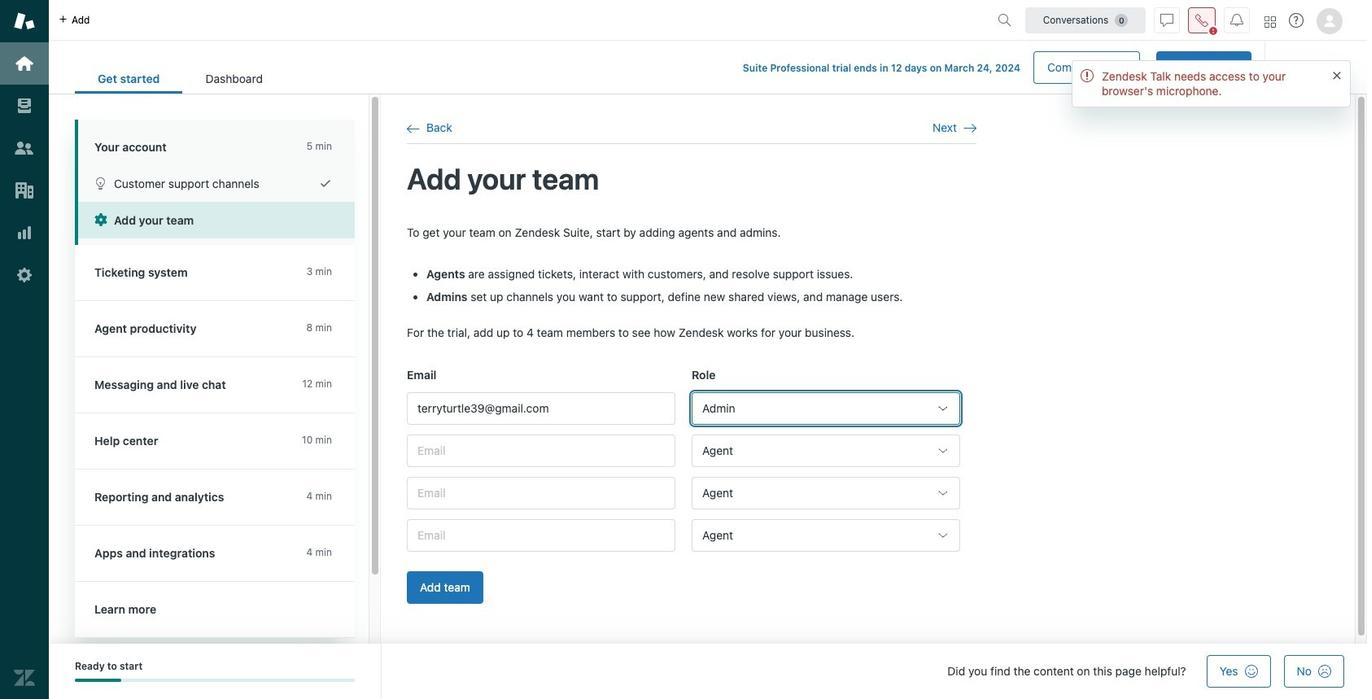 Task type: locate. For each thing, give the bounding box(es) containing it.
Email field
[[407, 393, 676, 425], [407, 435, 676, 467], [407, 477, 676, 510], [407, 520, 676, 552]]

customers image
[[14, 138, 35, 159]]

4 email field from the top
[[407, 520, 676, 552]]

tab
[[183, 63, 286, 94]]

button displays agent's chat status as invisible. image
[[1161, 13, 1174, 26]]

tab list
[[75, 63, 286, 94]]

heading
[[75, 120, 355, 165]]

progress bar image
[[75, 679, 122, 682]]

notifications image
[[1231, 13, 1244, 26]]

views image
[[14, 95, 35, 116]]

main element
[[0, 0, 49, 699]]

progress-bar progress bar
[[75, 679, 355, 682]]

get started image
[[14, 53, 35, 74]]

March 24, 2024 text field
[[945, 62, 1021, 74]]

region
[[407, 224, 977, 624]]

footer
[[49, 644, 1367, 699]]

get help image
[[1289, 13, 1304, 28]]

zendesk image
[[14, 667, 35, 689]]

zendesk support image
[[14, 11, 35, 32]]

zendesk products image
[[1265, 16, 1276, 27]]



Task type: vqa. For each thing, say whether or not it's contained in the screenshot.
Apps image
no



Task type: describe. For each thing, give the bounding box(es) containing it.
1 email field from the top
[[407, 393, 676, 425]]

reporting image
[[14, 222, 35, 243]]

content-title region
[[407, 161, 977, 198]]

3 email field from the top
[[407, 477, 676, 510]]

2 email field from the top
[[407, 435, 676, 467]]

organizations image
[[14, 180, 35, 201]]

admin image
[[14, 265, 35, 286]]



